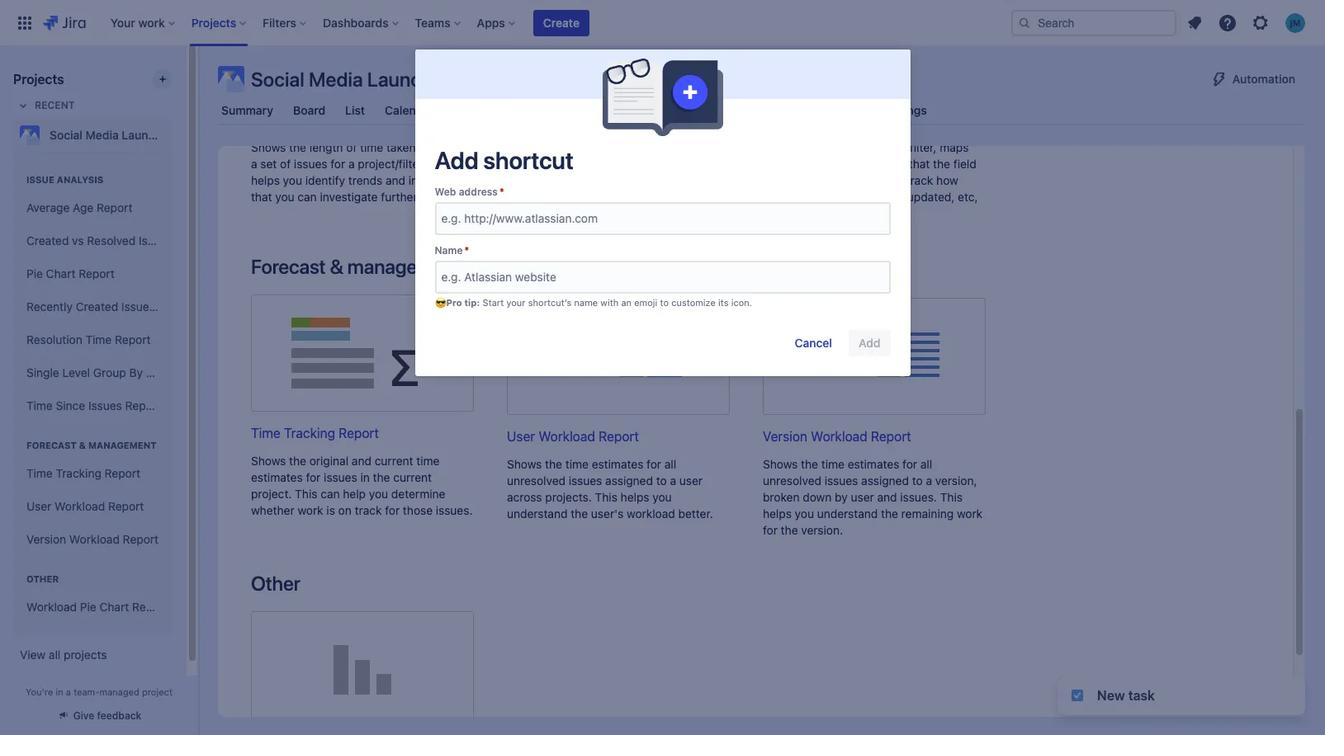 Task type: vqa. For each thing, say whether or not it's contained in the screenshot.


Task type: locate. For each thing, give the bounding box(es) containing it.
0 horizontal spatial other
[[26, 574, 59, 585]]

1 horizontal spatial unresolved
[[763, 474, 822, 488]]

user right down
[[851, 490, 874, 504]]

the
[[289, 140, 306, 154], [763, 157, 780, 171], [862, 157, 879, 171], [933, 157, 950, 171], [681, 173, 699, 187], [289, 454, 306, 468], [545, 457, 562, 471], [801, 457, 818, 471], [373, 470, 390, 484], [571, 507, 588, 521], [881, 507, 898, 521], [781, 523, 798, 537]]

chart
[[46, 266, 76, 280], [99, 600, 129, 614]]

1 vertical spatial forecast & management
[[26, 440, 156, 451]]

understand up version.
[[817, 507, 878, 521]]

1 horizontal spatial media
[[309, 68, 363, 91]]

chart up view all projects link at the bottom left of page
[[99, 600, 129, 614]]

this inside for a date field and project/filter, maps the issues against the date that the field was set. this can help you track how many issues were created, updated, etc, over a period of time.
[[810, 173, 832, 187]]

0 horizontal spatial *
[[464, 244, 469, 257]]

track inside for a date field and project/filter, maps the issues against the date that the field was set. this can help you track how many issues were created, updated, etc, over a period of time.
[[906, 173, 933, 187]]

work inside shows the original and current time estimates for issues in the current project. this can help you determine whether work is on track for those issues.
[[298, 503, 323, 517]]

status
[[545, 190, 578, 204]]

* left overall
[[500, 186, 504, 198]]

by up the each
[[585, 173, 598, 187]]

and inside for a date field and project/filter, maps the issues against the date that the field was set. this can help you track how many issues were created, updated, etc, over a period of time.
[[846, 140, 866, 154]]

this inside shows the length of time taken to resolve a set of issues for a project/filter. this helps you identify trends and incidents that you can investigate further.
[[429, 157, 451, 171]]

recent
[[35, 99, 75, 111]]

2 assigned from the left
[[861, 474, 909, 488]]

1 vertical spatial *
[[464, 244, 469, 257]]

web address *
[[435, 186, 504, 198]]

1 vertical spatial pie
[[80, 600, 96, 614]]

view
[[20, 648, 46, 662]]

board
[[293, 103, 325, 117]]

assigned for user workload report
[[605, 474, 653, 488]]

1 horizontal spatial management
[[347, 255, 461, 278]]

1 vertical spatial user
[[851, 490, 874, 504]]

0 horizontal spatial media
[[86, 128, 119, 142]]

workload
[[539, 429, 595, 444], [811, 429, 868, 444], [55, 499, 105, 513], [69, 532, 120, 546], [26, 600, 77, 614]]

management down time since issues report "link"
[[88, 440, 156, 451]]

average age report link
[[20, 192, 166, 225]]

1 vertical spatial version workload report
[[26, 532, 159, 546]]

1 horizontal spatial track
[[906, 173, 933, 187]]

2 group from the top
[[20, 157, 211, 428]]

can up is
[[321, 487, 340, 501]]

version
[[763, 429, 808, 444], [26, 532, 66, 546]]

media up list in the top left of the page
[[309, 68, 363, 91]]

can down identify
[[298, 190, 317, 204]]

issues down the single level group by report link
[[88, 398, 122, 413]]

team-
[[74, 687, 99, 698]]

address
[[459, 186, 498, 198]]

tracking down the since
[[56, 466, 101, 480]]

1 horizontal spatial version
[[763, 429, 808, 444]]

and right down
[[877, 490, 897, 504]]

trends
[[348, 173, 382, 187]]

1 vertical spatial management
[[88, 440, 156, 451]]

to
[[419, 140, 430, 154], [660, 297, 669, 308], [656, 474, 667, 488], [912, 474, 923, 488]]

on
[[338, 503, 352, 517]]

time up the project/filter.
[[360, 140, 383, 154]]

issues. right those
[[436, 503, 473, 517]]

& down time since issues report "link"
[[79, 440, 86, 451]]

by
[[129, 365, 143, 380]]

this
[[429, 157, 451, 171], [591, 157, 613, 171], [810, 173, 832, 187], [295, 487, 317, 501], [595, 490, 618, 504], [940, 490, 963, 504]]

icon.
[[731, 297, 752, 308]]

1 unresolved from the left
[[507, 474, 566, 488]]

and up the group.
[[636, 173, 656, 187]]

1 vertical spatial date
[[882, 157, 906, 171]]

all up workload
[[665, 457, 676, 471]]

1 horizontal spatial user workload report
[[507, 429, 639, 444]]

a
[[646, 140, 652, 154], [784, 140, 790, 154], [251, 157, 257, 171], [348, 157, 355, 171], [551, 157, 557, 171], [601, 173, 607, 187], [789, 206, 796, 220], [670, 474, 676, 488], [926, 474, 932, 488], [66, 687, 71, 698]]

0 vertical spatial version workload report
[[763, 429, 911, 444]]

can up the were
[[836, 173, 855, 187]]

single level group by report link
[[20, 357, 182, 390]]

1 vertical spatial time tracking report link
[[20, 457, 166, 490]]

version inside group
[[26, 532, 66, 546]]

to inside shows the time estimates for all unresolved issues assigned to a version, broken down by user and issues. this helps you understand the remaining work for the version.
[[912, 474, 923, 488]]

to right taken
[[419, 140, 430, 154]]

track inside shows the original and current time estimates for issues in the current project. this can help you determine whether work is on track for those issues.
[[355, 503, 382, 517]]

1 horizontal spatial version workload report
[[763, 429, 911, 444]]

track up updated,
[[906, 173, 933, 187]]

management inside group
[[88, 440, 156, 451]]

1 horizontal spatial assigned
[[861, 474, 909, 488]]

1 horizontal spatial user
[[507, 429, 535, 444]]

and inside shows issues grouped by a particular field for a filter. this helps you group search results by a field and see the overall status of each group.
[[636, 173, 656, 187]]

that down project/filter,
[[909, 157, 930, 171]]

workload inside the workload pie chart report link
[[26, 600, 77, 614]]

shows for user
[[507, 457, 542, 471]]

1 vertical spatial forecast
[[26, 440, 77, 451]]

with
[[601, 297, 619, 308]]

shows up broken
[[763, 457, 798, 471]]

you down down
[[795, 507, 814, 521]]

workload pie chart report link
[[20, 591, 168, 624]]

2 vertical spatial by
[[835, 490, 848, 504]]

date down project/filter,
[[882, 157, 906, 171]]

1 horizontal spatial help
[[858, 173, 881, 187]]

1 vertical spatial time tracking report
[[26, 466, 140, 480]]

to for shows the time estimates for all unresolved issues assigned to a version, broken down by user and issues. this helps you understand the remaining work for the version.
[[912, 474, 923, 488]]

a left version,
[[926, 474, 932, 488]]

2 understand from the left
[[817, 507, 878, 521]]

1 horizontal spatial forecast
[[251, 255, 326, 278]]

field
[[820, 140, 843, 154], [507, 157, 530, 171], [954, 157, 977, 171], [610, 173, 633, 187]]

an
[[621, 297, 632, 308]]

jira image
[[43, 13, 86, 33], [43, 13, 86, 33]]

0 vertical spatial management
[[347, 255, 461, 278]]

pie
[[26, 266, 43, 280], [80, 600, 96, 614]]

2 vertical spatial can
[[321, 487, 340, 501]]

by right grouped
[[630, 140, 643, 154]]

to inside add shortcut dialog
[[660, 297, 669, 308]]

2 unresolved from the left
[[763, 474, 822, 488]]

time up down
[[821, 457, 845, 471]]

assigned inside shows the time estimates for all unresolved issues assigned to a version, broken down by user and issues. this helps you understand the remaining work for the version.
[[861, 474, 909, 488]]

issues inside shows the time estimates for all unresolved issues assigned to a version, broken down by user and issues. this helps you understand the remaining work for the version.
[[825, 474, 858, 488]]

and up against
[[846, 140, 866, 154]]

of down the were
[[836, 206, 847, 220]]

you left identify
[[283, 173, 302, 187]]

0 horizontal spatial unresolved
[[507, 474, 566, 488]]

date right "for"
[[793, 140, 817, 154]]

time up determine
[[416, 454, 440, 468]]

field up against
[[820, 140, 843, 154]]

workload pie chart report group
[[20, 557, 168, 629]]

and
[[846, 140, 866, 154], [386, 173, 405, 187], [636, 173, 656, 187], [352, 454, 372, 468], [877, 490, 897, 504]]

single
[[26, 365, 59, 380]]

projects
[[64, 648, 107, 662]]

1 vertical spatial &
[[79, 440, 86, 451]]

1 vertical spatial can
[[298, 190, 317, 204]]

understand down across
[[507, 507, 568, 521]]

0 vertical spatial by
[[630, 140, 643, 154]]

0 horizontal spatial understand
[[507, 507, 568, 521]]

0 vertical spatial track
[[906, 173, 933, 187]]

the inside shows issues grouped by a particular field for a filter. this helps you group search results by a field and see the overall status of each group.
[[681, 173, 699, 187]]

1 horizontal spatial version workload report link
[[763, 298, 986, 446]]

1 understand from the left
[[507, 507, 568, 521]]

1 horizontal spatial tracking
[[284, 426, 335, 441]]

0 horizontal spatial that
[[251, 190, 272, 204]]

1 horizontal spatial created
[[76, 299, 118, 313]]

0 vertical spatial in
[[360, 470, 370, 484]]

work left is
[[298, 503, 323, 517]]

assigned for version workload report
[[861, 474, 909, 488]]

and inside shows the time estimates for all unresolved issues assigned to a version, broken down by user and issues. this helps you understand the remaining work for the version.
[[877, 490, 897, 504]]

* right name
[[464, 244, 469, 257]]

you inside shows the time estimates for all unresolved issues assigned to a version, broken down by user and issues. this helps you understand the remaining work for the version.
[[795, 507, 814, 521]]

0 vertical spatial can
[[836, 173, 855, 187]]

you inside shows issues grouped by a particular field for a filter. this helps you group search results by a field and see the overall status of each group.
[[648, 157, 667, 171]]

estimates inside shows the time estimates for all unresolved issues assigned to a user across projects. this helps you understand the user's workload better.
[[592, 457, 644, 471]]

issues inside shows issues grouped by a particular field for a filter. this helps you group search results by a field and see the overall status of each group.
[[545, 140, 579, 154]]

0 horizontal spatial chart
[[46, 266, 76, 280]]

time inside "link"
[[26, 398, 53, 413]]

time inside shows the time estimates for all unresolved issues assigned to a user across projects. this helps you understand the user's workload better.
[[565, 457, 589, 471]]

0 horizontal spatial version workload report
[[26, 532, 159, 546]]

media
[[309, 68, 363, 91], [86, 128, 119, 142]]

of right length
[[346, 140, 357, 154]]

you inside for a date field and project/filter, maps the issues against the date that the field was set. this can help you track how many issues were created, updated, etc, over a period of time.
[[884, 173, 903, 187]]

1 horizontal spatial user workload report link
[[507, 298, 730, 446]]

estimates for version workload report
[[848, 457, 900, 471]]

unresolved up across
[[507, 474, 566, 488]]

by right down
[[835, 490, 848, 504]]

unresolved inside shows the time estimates for all unresolved issues assigned to a version, broken down by user and issues. this helps you understand the remaining work for the version.
[[763, 474, 822, 488]]

to up workload
[[656, 474, 667, 488]]

unresolved inside shows the time estimates for all unresolved issues assigned to a user across projects. this helps you understand the user's workload better.
[[507, 474, 566, 488]]

all inside shows the time estimates for all unresolved issues assigned to a user across projects. this helps you understand the user's workload better.
[[665, 457, 676, 471]]

forecast & management
[[251, 255, 461, 278], [26, 440, 156, 451]]

for up remaining
[[903, 457, 917, 471]]

issues up identify
[[294, 157, 327, 171]]

this inside shows the original and current time estimates for issues in the current project. this can help you determine whether work is on track for those issues.
[[295, 487, 317, 501]]

helps
[[616, 157, 645, 171], [251, 173, 280, 187], [621, 490, 650, 504], [763, 507, 792, 521]]

1 vertical spatial track
[[355, 503, 382, 517]]

better.
[[678, 507, 713, 521]]

1 vertical spatial by
[[585, 173, 598, 187]]

a up workload
[[670, 474, 676, 488]]

was
[[763, 173, 784, 187]]

work down version,
[[957, 507, 983, 521]]

0 horizontal spatial forecast
[[26, 440, 77, 451]]

shows up set in the top left of the page
[[251, 140, 286, 154]]

1 vertical spatial version
[[26, 532, 66, 546]]

0 vertical spatial user workload report
[[507, 429, 639, 444]]

shows the length of time taken to resolve a set of issues for a project/filter. this helps you identify trends and incidents that you can investigate further.
[[251, 140, 471, 204]]

other inside "workload pie chart report" group
[[26, 574, 59, 585]]

can inside shows the length of time taken to resolve a set of issues for a project/filter. this helps you identify trends and incidents that you can investigate further.
[[298, 190, 317, 204]]

a up results
[[551, 157, 557, 171]]

down
[[803, 490, 832, 504]]

search
[[507, 173, 543, 187]]

shows the time estimates for all unresolved issues assigned to a user across projects. this helps you understand the user's workload better.
[[507, 457, 713, 521]]

shows up the project.
[[251, 454, 286, 468]]

issues up period
[[795, 190, 828, 204]]

0 vertical spatial chart
[[46, 266, 76, 280]]

😎pro
[[435, 297, 462, 308]]

all up remaining
[[921, 457, 932, 471]]

you up the created,
[[884, 173, 903, 187]]

time tracking report
[[251, 426, 379, 441], [26, 466, 140, 480]]

user workload report
[[507, 429, 639, 444], [26, 499, 144, 513]]

1 vertical spatial help
[[343, 487, 366, 501]]

that down set in the top left of the page
[[251, 190, 272, 204]]

1 horizontal spatial estimates
[[592, 457, 644, 471]]

0 horizontal spatial &
[[79, 440, 86, 451]]

version,
[[935, 474, 977, 488]]

shortcut's
[[528, 297, 572, 308]]

tab list containing reports
[[208, 96, 1315, 126]]

helps inside shows the time estimates for all unresolved issues assigned to a version, broken down by user and issues. this helps you understand the remaining work for the version.
[[763, 507, 792, 521]]

other down whether
[[251, 572, 300, 595]]

to up remaining
[[912, 474, 923, 488]]

for inside shows the length of time taken to resolve a set of issues for a project/filter. this helps you identify trends and incidents that you can investigate further.
[[331, 157, 345, 171]]

1 horizontal spatial by
[[630, 140, 643, 154]]

created vs resolved issues report
[[26, 233, 211, 247]]

and down the project/filter.
[[386, 173, 405, 187]]

1 vertical spatial chart
[[99, 600, 129, 614]]

0 horizontal spatial launch
[[122, 128, 162, 142]]

that inside for a date field and project/filter, maps the issues against the date that the field was set. this can help you track how many issues were created, updated, etc, over a period of time.
[[909, 157, 930, 171]]

1 vertical spatial tracking
[[56, 466, 101, 480]]

to inside shows the time estimates for all unresolved issues assigned to a user across projects. this helps you understand the user's workload better.
[[656, 474, 667, 488]]

created down pie chart report link
[[76, 299, 118, 313]]

for down length
[[331, 157, 345, 171]]

2 horizontal spatial all
[[921, 457, 932, 471]]

assigned inside shows the time estimates for all unresolved issues assigned to a user across projects. this helps you understand the user's workload better.
[[605, 474, 653, 488]]

1 horizontal spatial can
[[321, 487, 340, 501]]

0 vertical spatial *
[[500, 186, 504, 198]]

issues inside shows the time estimates for all unresolved issues assigned to a user across projects. this helps you understand the user's workload better.
[[569, 474, 602, 488]]

3 group from the top
[[20, 423, 166, 562]]

assigned up remaining
[[861, 474, 909, 488]]

to for shows the time estimates for all unresolved issues assigned to a user across projects. this helps you understand the user's workload better.
[[656, 474, 667, 488]]

date
[[793, 140, 817, 154], [882, 157, 906, 171]]

that
[[909, 157, 930, 171], [251, 190, 272, 204]]

pie up recently
[[26, 266, 43, 280]]

you
[[648, 157, 667, 171], [283, 173, 302, 187], [884, 173, 903, 187], [275, 190, 294, 204], [369, 487, 388, 501], [653, 490, 672, 504], [795, 507, 814, 521]]

for a date field and project/filter, maps the issues against the date that the field was set. this can help you track how many issues were created, updated, etc, over a period of time.
[[763, 140, 978, 220]]

issues.
[[900, 490, 937, 504], [436, 503, 473, 517]]

for
[[331, 157, 345, 171], [533, 157, 548, 171], [647, 457, 661, 471], [903, 457, 917, 471], [306, 470, 321, 484], [385, 503, 400, 517], [763, 523, 778, 537]]

& down investigate
[[330, 255, 343, 278]]

and right original
[[352, 454, 372, 468]]

0 vertical spatial forecast & management
[[251, 255, 461, 278]]

shows the time estimates for all unresolved issues assigned to a version, broken down by user and issues. this helps you understand the remaining work for the version.
[[763, 457, 983, 537]]

issue analysis
[[26, 174, 103, 185]]

time tracking report down time since issues report "link"
[[26, 466, 140, 480]]

assigned up workload
[[605, 474, 653, 488]]

group
[[93, 365, 126, 380]]

group
[[20, 152, 211, 634], [20, 157, 211, 428], [20, 423, 166, 562]]

user
[[507, 429, 535, 444], [26, 499, 52, 513]]

add
[[435, 146, 479, 174]]

of left the each
[[581, 190, 592, 204]]

created left vs
[[26, 233, 69, 247]]

project settings
[[841, 103, 927, 117]]

0 horizontal spatial pie
[[26, 266, 43, 280]]

1 horizontal spatial social
[[251, 68, 304, 91]]

0 horizontal spatial tracking
[[56, 466, 101, 480]]

time tracking report up original
[[251, 426, 379, 441]]

0 horizontal spatial user workload report link
[[20, 490, 166, 524]]

1 vertical spatial created
[[76, 299, 118, 313]]

unresolved up broken
[[763, 474, 822, 488]]

summary
[[221, 103, 273, 117]]

pie chart report
[[26, 266, 115, 280]]

0 horizontal spatial help
[[343, 487, 366, 501]]

social down recent
[[50, 128, 83, 142]]

version up "workload pie chart report" group
[[26, 532, 66, 546]]

0 horizontal spatial assigned
[[605, 474, 653, 488]]

you left determine
[[369, 487, 388, 501]]

for inside shows the time estimates for all unresolved issues assigned to a user across projects. this helps you understand the user's workload better.
[[647, 457, 661, 471]]

1 horizontal spatial &
[[330, 255, 343, 278]]

e.g. Atlassian website field
[[436, 263, 889, 292]]

helps inside shows issues grouped by a particular field for a filter. this helps you group search results by a field and see the overall status of each group.
[[616, 157, 645, 171]]

issues up down
[[825, 474, 858, 488]]

give
[[73, 710, 94, 723]]

track right on
[[355, 503, 382, 517]]

version up broken
[[763, 429, 808, 444]]

can inside for a date field and project/filter, maps the issues against the date that the field was set. this can help you track how many issues were created, updated, etc, over a period of time.
[[836, 173, 855, 187]]

settings
[[883, 103, 927, 117]]

issues. inside shows the time estimates for all unresolved issues assigned to a version, broken down by user and issues. this helps you understand the remaining work for the version.
[[900, 490, 937, 504]]

&
[[330, 255, 343, 278], [79, 440, 86, 451]]

issues up the 'projects.'
[[569, 474, 602, 488]]

0 horizontal spatial created
[[26, 233, 69, 247]]

0 horizontal spatial version
[[26, 532, 66, 546]]

0 horizontal spatial can
[[298, 190, 317, 204]]

shows inside shows the time estimates for all unresolved issues assigned to a user across projects. this helps you understand the user's workload better.
[[507, 457, 542, 471]]

1 horizontal spatial issues.
[[900, 490, 937, 504]]

estimates
[[592, 457, 644, 471], [848, 457, 900, 471], [251, 470, 303, 484]]

0 horizontal spatial work
[[298, 503, 323, 517]]

version workload report up down
[[763, 429, 911, 444]]

issues down pie chart report link
[[121, 299, 155, 313]]

time up the 'projects.'
[[565, 457, 589, 471]]

helps inside shows the length of time taken to resolve a set of issues for a project/filter. this helps you identify trends and incidents that you can investigate further.
[[251, 173, 280, 187]]

social media launch up list in the top left of the page
[[251, 68, 432, 91]]

1 vertical spatial version workload report link
[[20, 524, 166, 557]]

😎pro tip: start your shortcut's name with an emoji to customize its icon.
[[435, 297, 752, 308]]

1 horizontal spatial time tracking report link
[[251, 295, 474, 443]]

social up summary
[[251, 68, 304, 91]]

0 vertical spatial launch
[[367, 68, 432, 91]]

management up 😎pro
[[347, 255, 461, 278]]

1 vertical spatial social media launch
[[50, 128, 162, 142]]

new task button
[[1058, 676, 1306, 716]]

this down version,
[[940, 490, 963, 504]]

shows inside shows the original and current time estimates for issues in the current project. this can help you determine whether work is on track for those issues.
[[251, 454, 286, 468]]

1 horizontal spatial user
[[851, 490, 874, 504]]

this inside shows the time estimates for all unresolved issues assigned to a version, broken down by user and issues. this helps you understand the remaining work for the version.
[[940, 490, 963, 504]]

0 horizontal spatial management
[[88, 440, 156, 451]]

automation image
[[1210, 69, 1229, 89]]

name *
[[435, 244, 469, 257]]

in inside shows the original and current time estimates for issues in the current project. this can help you determine whether work is on track for those issues.
[[360, 470, 370, 484]]

by
[[630, 140, 643, 154], [585, 173, 598, 187], [835, 490, 848, 504]]

resolution time report
[[26, 332, 151, 346]]

work inside shows the time estimates for all unresolved issues assigned to a version, broken down by user and issues. this helps you understand the remaining work for the version.
[[957, 507, 983, 521]]

helps down grouped
[[616, 157, 645, 171]]

help inside for a date field and project/filter, maps the issues against the date that the field was set. this can help you track how many issues were created, updated, etc, over a period of time.
[[858, 173, 881, 187]]

primary element
[[10, 0, 1012, 46]]

all inside shows the time estimates for all unresolved issues assigned to a version, broken down by user and issues. this helps you understand the remaining work for the version.
[[921, 457, 932, 471]]

0 horizontal spatial user workload report
[[26, 499, 144, 513]]

user workload report link
[[507, 298, 730, 446], [20, 490, 166, 524]]

this right the project.
[[295, 487, 317, 501]]

shows up search on the left top of the page
[[507, 140, 542, 154]]

issues up set.
[[783, 157, 817, 171]]

user inside group
[[26, 499, 52, 513]]

each
[[595, 190, 621, 204]]

understand
[[507, 507, 568, 521], [817, 507, 878, 521]]

issues down original
[[324, 470, 357, 484]]

level
[[62, 365, 90, 380]]

media up analysis at the left top of the page
[[86, 128, 119, 142]]

& inside group
[[79, 440, 86, 451]]

add shortcut dialog
[[415, 50, 910, 376]]

0 horizontal spatial time tracking report link
[[20, 457, 166, 490]]

its
[[718, 297, 729, 308]]

forecast & management down time since issues report "link"
[[26, 440, 156, 451]]

1 assigned from the left
[[605, 474, 653, 488]]

1 group from the top
[[20, 152, 211, 634]]

estimates inside shows the time estimates for all unresolved issues assigned to a version, broken down by user and issues. this helps you understand the remaining work for the version.
[[848, 457, 900, 471]]

tab list
[[208, 96, 1315, 126]]

helps down set in the top left of the page
[[251, 173, 280, 187]]

0 vertical spatial date
[[793, 140, 817, 154]]

help up on
[[343, 487, 366, 501]]

and inside shows the original and current time estimates for issues in the current project. this can help you determine whether work is on track for those issues.
[[352, 454, 372, 468]]

shows up across
[[507, 457, 542, 471]]

shows inside shows the time estimates for all unresolved issues assigned to a version, broken down by user and issues. this helps you understand the remaining work for the version.
[[763, 457, 798, 471]]

user up better. on the bottom right
[[679, 474, 703, 488]]

time
[[360, 140, 383, 154], [416, 454, 440, 468], [565, 457, 589, 471], [821, 457, 845, 471]]

this up incidents
[[429, 157, 451, 171]]

shows inside shows the length of time taken to resolve a set of issues for a project/filter. this helps you identify trends and incidents that you can investigate further.
[[251, 140, 286, 154]]



Task type: describe. For each thing, give the bounding box(es) containing it.
Search field
[[1012, 9, 1177, 36]]

forecast & management inside group
[[26, 440, 156, 451]]

0 vertical spatial &
[[330, 255, 343, 278]]

issues inside shows the original and current time estimates for issues in the current project. this can help you determine whether work is on track for those issues.
[[324, 470, 357, 484]]

list
[[345, 103, 365, 117]]

1 horizontal spatial social media launch
[[251, 68, 432, 91]]

managed
[[99, 687, 139, 698]]

for left those
[[385, 503, 400, 517]]

a left team-
[[66, 687, 71, 698]]

version workload report inside group
[[26, 532, 159, 546]]

of inside for a date field and project/filter, maps the issues against the date that the field was set. this can help you track how many issues were created, updated, etc, over a period of time.
[[836, 206, 847, 220]]

projects
[[13, 72, 64, 87]]

shows issues grouped by a particular field for a filter. this helps you group search results by a field and see the overall status of each group.
[[507, 140, 706, 204]]

unresolved for version
[[763, 474, 822, 488]]

a inside shows the time estimates for all unresolved issues assigned to a user across projects. this helps you understand the user's workload better.
[[670, 474, 676, 488]]

recently created issues report link
[[20, 291, 194, 324]]

for inside shows issues grouped by a particular field for a filter. this helps you group search results by a field and see the overall status of each group.
[[533, 157, 548, 171]]

1 horizontal spatial date
[[882, 157, 906, 171]]

original
[[309, 454, 349, 468]]

see
[[659, 173, 678, 187]]

project/filter,
[[869, 140, 937, 154]]

the inside shows the length of time taken to resolve a set of issues for a project/filter. this helps you identify trends and incidents that you can investigate further.
[[289, 140, 306, 154]]

add shortcut
[[435, 146, 574, 174]]

0 vertical spatial user
[[507, 429, 535, 444]]

name
[[574, 297, 598, 308]]

maps
[[940, 140, 969, 154]]

forecast inside group
[[26, 440, 77, 451]]

created vs resolved issues report link
[[20, 225, 211, 258]]

a inside shows the time estimates for all unresolved issues assigned to a version, broken down by user and issues. this helps you understand the remaining work for the version.
[[926, 474, 932, 488]]

taken
[[386, 140, 416, 154]]

this inside shows the time estimates for all unresolved issues assigned to a user across projects. this helps you understand the user's workload better.
[[595, 490, 618, 504]]

1 horizontal spatial forecast & management
[[251, 255, 461, 278]]

pie chart report link
[[20, 258, 166, 291]]

1 vertical spatial in
[[56, 687, 63, 698]]

collapse recent projects image
[[13, 96, 33, 116]]

all for version workload report
[[921, 457, 932, 471]]

social media launch inside 'social media launch' link
[[50, 128, 162, 142]]

customize
[[671, 297, 716, 308]]

group
[[671, 157, 702, 171]]

field up search on the left top of the page
[[507, 157, 530, 171]]

you inside shows the original and current time estimates for issues in the current project. this can help you determine whether work is on track for those issues.
[[369, 487, 388, 501]]

resolution
[[26, 332, 82, 346]]

those
[[403, 503, 433, 517]]

of right set in the top left of the page
[[280, 157, 291, 171]]

cancel button
[[785, 330, 842, 357]]

you inside shows the time estimates for all unresolved issues assigned to a user across projects. this helps you understand the user's workload better.
[[653, 490, 672, 504]]

is
[[327, 503, 335, 517]]

shows for version
[[763, 457, 798, 471]]

created inside recently created issues report link
[[76, 299, 118, 313]]

for
[[763, 140, 780, 154]]

determine
[[391, 487, 445, 501]]

a right over
[[789, 206, 796, 220]]

to for 😎pro tip: start your shortcut's name with an emoji to customize its icon.
[[660, 297, 669, 308]]

project settings link
[[838, 96, 930, 126]]

single level group by report
[[26, 365, 182, 380]]

time.
[[850, 206, 876, 220]]

a left set in the top left of the page
[[251, 157, 257, 171]]

create button
[[533, 9, 590, 36]]

1 horizontal spatial pie
[[80, 600, 96, 614]]

0 vertical spatial version workload report link
[[763, 298, 986, 446]]

tip:
[[464, 297, 480, 308]]

this inside shows issues grouped by a particular field for a filter. this helps you group search results by a field and see the overall status of each group.
[[591, 157, 613, 171]]

1 vertical spatial current
[[393, 470, 432, 484]]

0 vertical spatial social
[[251, 68, 304, 91]]

since
[[56, 398, 85, 413]]

issues. inside shows the original and current time estimates for issues in the current project. this can help you determine whether work is on track for those issues.
[[436, 503, 473, 517]]

time tracking report inside group
[[26, 466, 140, 480]]

issues right resolved
[[139, 233, 172, 247]]

issue
[[26, 174, 54, 185]]

shows the original and current time estimates for issues in the current project. this can help you determine whether work is on track for those issues.
[[251, 454, 473, 517]]

broken
[[763, 490, 800, 504]]

pages link
[[571, 96, 611, 126]]

help inside shows the original and current time estimates for issues in the current project. this can help you determine whether work is on track for those issues.
[[343, 487, 366, 501]]

summary link
[[218, 96, 277, 126]]

were
[[831, 190, 857, 204]]

field down maps
[[954, 157, 977, 171]]

project
[[841, 103, 880, 117]]

tracking inside group
[[56, 466, 101, 480]]

user inside shows the time estimates for all unresolved issues assigned to a user across projects. this helps you understand the user's workload better.
[[679, 474, 703, 488]]

1 vertical spatial launch
[[122, 128, 162, 142]]

helps inside shows the time estimates for all unresolved issues assigned to a user across projects. this helps you understand the user's workload better.
[[621, 490, 650, 504]]

user inside shows the time estimates for all unresolved issues assigned to a version, broken down by user and issues. this helps you understand the remaining work for the version.
[[851, 490, 874, 504]]

new task
[[1097, 689, 1155, 704]]

0 vertical spatial user workload report link
[[507, 298, 730, 446]]

task
[[1128, 689, 1155, 704]]

time inside shows the original and current time estimates for issues in the current project. this can help you determine whether work is on track for those issues.
[[416, 454, 440, 468]]

average
[[26, 200, 70, 214]]

1 horizontal spatial launch
[[367, 68, 432, 91]]

set
[[260, 157, 277, 171]]

shows inside shows issues grouped by a particular field for a filter. this helps you group search results by a field and see the overall status of each group.
[[507, 140, 542, 154]]

analysis
[[57, 174, 103, 185]]

projects.
[[545, 490, 592, 504]]

1 vertical spatial user workload report link
[[20, 490, 166, 524]]

time inside shows the time estimates for all unresolved issues assigned to a version, broken down by user and issues. this helps you understand the remaining work for the version.
[[821, 457, 845, 471]]

a left particular
[[646, 140, 652, 154]]

automation button
[[1200, 66, 1306, 92]]

pages
[[574, 103, 607, 117]]

0 vertical spatial media
[[309, 68, 363, 91]]

1 horizontal spatial *
[[500, 186, 504, 198]]

results
[[546, 173, 582, 187]]

0 vertical spatial time tracking report link
[[251, 295, 474, 443]]

0 horizontal spatial version workload report link
[[20, 524, 166, 557]]

many
[[763, 190, 792, 204]]

0 horizontal spatial social
[[50, 128, 83, 142]]

a up 'trends'
[[348, 157, 355, 171]]

list link
[[342, 96, 368, 126]]

a right "for"
[[784, 140, 790, 154]]

your
[[507, 297, 526, 308]]

e.g. http://www.atlassian.com url field
[[436, 204, 889, 234]]

filter.
[[560, 157, 587, 171]]

0 vertical spatial pie
[[26, 266, 43, 280]]

understand inside shows the time estimates for all unresolved issues assigned to a version, broken down by user and issues. this helps you understand the remaining work for the version.
[[817, 507, 878, 521]]

0 vertical spatial version
[[763, 429, 808, 444]]

for down broken
[[763, 523, 778, 537]]

field up the each
[[610, 173, 633, 187]]

issues inside shows the length of time taken to resolve a set of issues for a project/filter. this helps you identify trends and incidents that you can investigate further.
[[294, 157, 327, 171]]

to inside shows the length of time taken to resolve a set of issues for a project/filter. this helps you identify trends and incidents that you can investigate further.
[[419, 140, 430, 154]]

feedback
[[97, 710, 141, 723]]

0 vertical spatial current
[[375, 454, 413, 468]]

version.
[[801, 523, 843, 537]]

web
[[435, 186, 456, 198]]

emoji
[[634, 297, 658, 308]]

resolve
[[433, 140, 471, 154]]

0 horizontal spatial all
[[49, 648, 61, 662]]

project
[[142, 687, 173, 698]]

shows for time
[[251, 454, 286, 468]]

0 horizontal spatial date
[[793, 140, 817, 154]]

issues link
[[624, 96, 665, 126]]

remaining
[[901, 507, 954, 521]]

for down original
[[306, 470, 321, 484]]

create banner
[[0, 0, 1325, 46]]

created,
[[860, 190, 904, 204]]

user workload report inside group
[[26, 499, 144, 513]]

time inside shows the length of time taken to resolve a set of issues for a project/filter. this helps you identify trends and incidents that you can investigate further.
[[360, 140, 383, 154]]

by inside shows the time estimates for all unresolved issues assigned to a version, broken down by user and issues. this helps you understand the remaining work for the version.
[[835, 490, 848, 504]]

report inside "link"
[[125, 398, 161, 413]]

time since issues report link
[[20, 390, 166, 423]]

estimates for user workload report
[[592, 457, 644, 471]]

give feedback button
[[47, 703, 151, 730]]

overall
[[507, 190, 542, 204]]

issues inside "link"
[[88, 398, 122, 413]]

1 horizontal spatial time tracking report
[[251, 426, 379, 441]]

set.
[[787, 173, 807, 187]]

issues up particular
[[627, 103, 662, 117]]

group containing time tracking report
[[20, 423, 166, 562]]

of inside shows issues grouped by a particular field for a filter. this helps you group search results by a field and see the overall status of each group.
[[581, 190, 592, 204]]

task icon image
[[1071, 689, 1084, 703]]

grouped
[[582, 140, 626, 154]]

unresolved for user
[[507, 474, 566, 488]]

etc,
[[958, 190, 978, 204]]

0 vertical spatial tracking
[[284, 426, 335, 441]]

can inside shows the original and current time estimates for issues in the current project. this can help you determine whether work is on track for those issues.
[[321, 487, 340, 501]]

period
[[799, 206, 833, 220]]

estimates inside shows the original and current time estimates for issues in the current project. this can help you determine whether work is on track for those issues.
[[251, 470, 303, 484]]

average age report
[[26, 200, 132, 214]]

new
[[1097, 689, 1125, 704]]

reports
[[682, 103, 725, 117]]

and inside shows the length of time taken to resolve a set of issues for a project/filter. this helps you identify trends and incidents that you can investigate further.
[[386, 173, 405, 187]]

identify
[[305, 173, 345, 187]]

calendar link
[[382, 96, 437, 126]]

across
[[507, 490, 542, 504]]

project.
[[251, 487, 292, 501]]

whether
[[251, 503, 295, 517]]

you down set in the top left of the page
[[275, 190, 294, 204]]

resolved
[[87, 233, 136, 247]]

all for user workload report
[[665, 457, 676, 471]]

a up the each
[[601, 173, 607, 187]]

search image
[[1018, 16, 1031, 29]]

view all projects
[[20, 648, 107, 662]]

give feedback
[[73, 710, 141, 723]]

time since issues report
[[26, 398, 161, 413]]

recently created issues report
[[26, 299, 194, 313]]

understand inside shows the time estimates for all unresolved issues assigned to a user across projects. this helps you understand the user's workload better.
[[507, 507, 568, 521]]

created inside created vs resolved issues report link
[[26, 233, 69, 247]]

create
[[543, 15, 580, 29]]

further.
[[381, 190, 420, 204]]

1 horizontal spatial other
[[251, 572, 300, 595]]

that inside shows the length of time taken to resolve a set of issues for a project/filter. this helps you identify trends and incidents that you can investigate further.
[[251, 190, 272, 204]]



